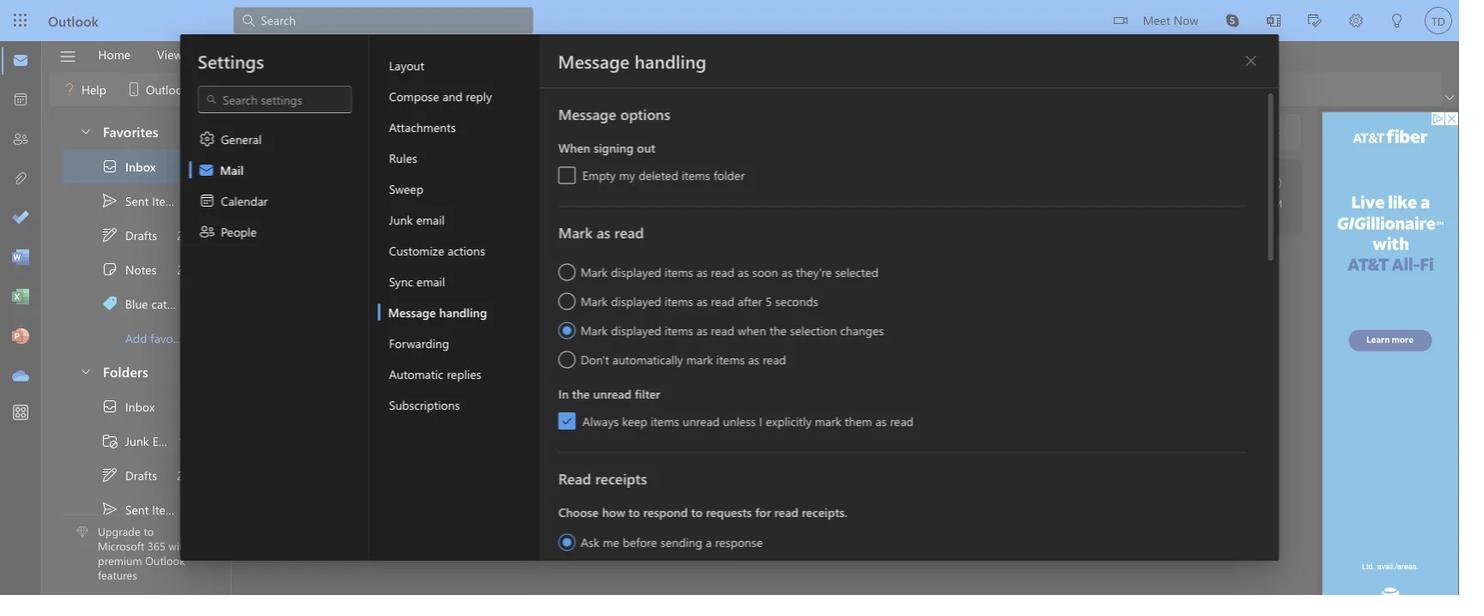 Task type: locate. For each thing, give the bounding box(es) containing it.
1 vertical spatial 2
[[177, 261, 184, 277]]

1  tree item from the top
[[62, 218, 200, 252]]

0 vertical spatial outlook
[[48, 11, 99, 30]]

2  from the top
[[101, 398, 118, 415]]

outlook right premium
[[145, 553, 185, 568]]

items for as
[[664, 264, 693, 280]]

to inside upgrade to microsoft 365 with premium outlook features
[[144, 524, 154, 539]]

junk email button
[[378, 204, 540, 235]]

1 vertical spatial handling
[[439, 304, 487, 320]]

microsoft account security info verification up empty my deleted items folder
[[553, 123, 819, 142]]

2  tree item from the top
[[62, 458, 200, 492]]

1  from the top
[[101, 226, 118, 244]]

1 vertical spatial 10/2
[[475, 318, 496, 332]]

0 vertical spatial info
[[721, 123, 746, 142]]

 tree item down folders
[[62, 390, 200, 424]]

mon left 10/2/2023
[[1172, 196, 1193, 210]]

 sent items
[[101, 192, 181, 209], [101, 501, 181, 518]]

1 10/2 from the top
[[475, 249, 496, 263]]

2 up category
[[177, 261, 184, 277]]

as right soon
[[781, 264, 792, 280]]

 for 
[[101, 226, 118, 244]]

1 email from the top
[[416, 211, 445, 227]]

mt
[[562, 183, 579, 199]]

items for i
[[650, 413, 679, 429]]

security up the sync email
[[390, 248, 431, 263]]

 sent items inside tree
[[101, 501, 181, 518]]

 drafts up  notes
[[101, 226, 157, 244]]

2  tree item from the top
[[62, 492, 200, 527]]

ask me before sending a response
[[580, 534, 763, 550]]

0 vertical spatial 
[[101, 158, 118, 175]]

mon 10/2 up the sync email button
[[451, 249, 496, 263]]

 inbox inside tree
[[101, 398, 155, 415]]

favorites
[[103, 122, 158, 140]]

2 10/2 from the top
[[475, 318, 496, 332]]

info left "was"
[[434, 317, 455, 333]]

0 horizontal spatial message handling
[[388, 304, 487, 320]]

1 vertical spatial mon
[[451, 249, 472, 263]]

0 horizontal spatial help
[[82, 81, 106, 97]]

 tree item down  junk email 1 on the left bottom
[[62, 458, 200, 492]]

0 vertical spatial security
[[669, 123, 717, 142]]

2 inside  tree item
[[177, 261, 184, 277]]

mark for mark displayed items as read after 5 seconds
[[580, 293, 607, 309]]

tab list
[[85, 41, 247, 68]]

1 horizontal spatial help
[[209, 46, 234, 62]]

and
[[443, 88, 463, 104]]


[[199, 223, 216, 240]]

team up microsoft account security info was added
[[390, 300, 417, 316]]

management
[[500, 178, 573, 194]]

meet
[[1143, 12, 1171, 27]]

items up 365
[[152, 502, 181, 518]]

1 vertical spatial security
[[390, 248, 431, 263]]

 drafts inside tree
[[101, 467, 157, 484]]

 for favorites
[[79, 124, 93, 138]]

heading inside message list section
[[271, 114, 359, 152]]

 button
[[51, 42, 85, 71]]

1 vertical spatial  button
[[70, 355, 100, 387]]

1 vertical spatial message
[[558, 104, 616, 124]]

message handling inside tab panel
[[558, 49, 707, 73]]

when signing out
[[558, 140, 655, 156]]

1 horizontal spatial message handling
[[558, 49, 707, 73]]

 inside favorites tree item
[[79, 124, 93, 138]]

1  from the top
[[101, 192, 118, 209]]

 drafts down  tree item
[[101, 467, 157, 484]]

1 vertical spatial drafts
[[125, 467, 157, 483]]

2  from the top
[[101, 467, 118, 484]]

2 vertical spatial info
[[434, 317, 455, 333]]

2  tree item from the top
[[62, 390, 200, 424]]

2 vertical spatial outlook
[[145, 553, 185, 568]]

microsoft account security info verification inside message list list box
[[292, 248, 516, 263]]

2 2 from the top
[[177, 261, 184, 277]]

mark displayed items as read as soon as they're selected
[[580, 264, 878, 280]]

junk
[[389, 211, 413, 227], [125, 433, 149, 449]]

people
[[221, 223, 257, 239]]

dialog
[[0, 0, 1459, 595]]

reply
[[466, 88, 492, 104]]

after
[[737, 293, 762, 309]]

1 vertical spatial  inbox
[[101, 398, 155, 415]]

0 vertical spatial displayed
[[611, 264, 661, 280]]

read left the after
[[711, 293, 734, 309]]

calendar
[[221, 193, 268, 208]]

365
[[148, 539, 166, 554]]

1 vertical spatial email
[[417, 273, 445, 289]]

sweep button
[[378, 173, 540, 204]]

10/2/2023
[[1196, 196, 1243, 210]]

star
[[379, 178, 401, 194]]

2  sent items from the top
[[101, 501, 181, 518]]

0 vertical spatial microsoft account security info verification
[[553, 123, 819, 142]]

displayed for mark displayed items as read after 5 seconds
[[611, 293, 661, 309]]

1 2 from the top
[[177, 227, 184, 243]]


[[101, 226, 118, 244], [101, 467, 118, 484]]

sync email button
[[378, 266, 540, 297]]

 outlook mobile
[[125, 81, 228, 98]]

 inside favorites tree
[[101, 158, 118, 175]]

message handling tab panel
[[541, 34, 1279, 595]]

 tree item
[[62, 218, 200, 252], [62, 458, 200, 492]]

microsoft account security info verification up the sync
[[292, 248, 516, 263]]

application containing settings
[[0, 0, 1459, 595]]

1 vertical spatial displayed
[[611, 293, 661, 309]]

0 horizontal spatial the
[[572, 386, 590, 402]]

onedrive image
[[12, 368, 29, 385]]


[[199, 192, 216, 209]]

2 vertical spatial mon
[[451, 318, 472, 332]]

0 vertical spatial verification
[[749, 123, 819, 142]]

drafts inside favorites tree
[[125, 227, 157, 243]]

tree
[[62, 390, 200, 595]]

category
[[151, 296, 198, 312]]

 right 
[[1271, 129, 1282, 139]]

1  from the top
[[101, 158, 118, 175]]

they're
[[796, 264, 832, 280]]

when
[[558, 140, 590, 156]]

 tree item
[[62, 184, 200, 218], [62, 492, 200, 527]]

mon for was
[[451, 318, 472, 332]]

security up forwarding
[[390, 317, 431, 333]]

1 mon 10/2 from the top
[[451, 249, 496, 263]]

 up 
[[101, 226, 118, 244]]

2 vertical spatial microsoft account team
[[292, 300, 417, 316]]

1 vertical spatial items
[[152, 502, 181, 518]]

0 horizontal spatial microsoft account security info verification
[[292, 248, 516, 263]]

message handling heading
[[558, 49, 707, 73]]

attachments
[[389, 119, 456, 135]]

0 vertical spatial items
[[152, 193, 181, 209]]

0 vertical spatial the
[[769, 322, 786, 338]]

1 sent from the top
[[125, 193, 149, 209]]

0 vertical spatial help
[[209, 46, 234, 62]]

handling up options
[[635, 49, 707, 73]]

0 horizontal spatial verification
[[458, 248, 516, 263]]

 tree item up  notes
[[62, 218, 200, 252]]

 inbox down favorites tree item
[[101, 158, 156, 175]]

info up the sync email button
[[434, 248, 455, 263]]

 help
[[61, 81, 106, 98]]

i
[[759, 413, 762, 429]]

application
[[0, 0, 1459, 595]]

 tree item for 
[[62, 218, 200, 252]]

0 vertical spatial mark
[[686, 351, 713, 367]]

2 vertical spatial team
[[390, 300, 417, 316]]

1 vertical spatial mark
[[815, 413, 841, 429]]

handling inside message handling tab panel
[[635, 49, 707, 73]]

seconds
[[775, 293, 818, 309]]

1 vertical spatial  tree item
[[62, 458, 200, 492]]

 sent items left 
[[101, 192, 181, 209]]

account
[[616, 123, 665, 142], [659, 174, 707, 193], [345, 230, 387, 246], [345, 248, 387, 263], [345, 300, 387, 316], [345, 317, 387, 333], [483, 418, 525, 434]]

1  inbox from the top
[[101, 158, 156, 175]]

tree containing 
[[62, 390, 200, 595]]

 for 
[[101, 467, 118, 484]]

1 vertical spatial microsoft account security info verification
[[292, 248, 516, 263]]

1 vertical spatial inbox
[[125, 399, 155, 415]]

how
[[602, 504, 625, 520]]

outlook
[[48, 11, 99, 30], [146, 81, 189, 97], [145, 553, 185, 568]]

team down junk email
[[390, 230, 417, 246]]

2 vertical spatial message
[[388, 304, 436, 320]]

5
[[765, 293, 772, 309]]

1 vertical spatial 
[[101, 398, 118, 415]]

to right upgrade
[[144, 524, 154, 539]]

read left "when"
[[711, 322, 734, 338]]

1 vertical spatial  tree item
[[62, 390, 200, 424]]

1 vertical spatial  tree item
[[62, 492, 200, 527]]

mark displayed items as read after 5 seconds
[[580, 293, 818, 309]]

1  button from the top
[[70, 115, 100, 147]]

1 vertical spatial mon 10/2
[[451, 318, 496, 332]]

mark left them
[[815, 413, 841, 429]]

2  inbox from the top
[[101, 398, 155, 415]]

1 vertical spatial outlook
[[146, 81, 189, 97]]

 tree item
[[62, 252, 200, 287]]

0 vertical spatial 
[[101, 192, 118, 209]]

1 vertical spatial team
[[390, 230, 417, 246]]

2 vertical spatial 2
[[177, 467, 184, 483]]

1 displayed from the top
[[611, 264, 661, 280]]

mon
[[1172, 196, 1193, 210], [451, 249, 472, 263], [451, 318, 472, 332]]

0 vertical spatial microsoft account team
[[598, 174, 741, 193]]

unless
[[723, 413, 756, 429]]

0 horizontal spatial handling
[[439, 304, 487, 320]]

1 vertical spatial sent
[[125, 502, 149, 518]]

verification inside message list list box
[[458, 248, 516, 263]]

message options
[[558, 104, 670, 124]]

microsoft account team up microsoft account security info was added
[[292, 300, 417, 316]]

0 vertical spatial junk
[[389, 211, 413, 227]]

message up when
[[558, 104, 616, 124]]

folder
[[713, 167, 745, 183]]

1 horizontal spatial the
[[769, 322, 786, 338]]

1 vertical spatial message handling
[[388, 304, 487, 320]]

info up folder
[[721, 123, 746, 142]]

message handling up forwarding
[[388, 304, 487, 320]]

0 vertical spatial 
[[101, 226, 118, 244]]

10/2 down the sync email button
[[475, 318, 496, 332]]

0 vertical spatial  sent items
[[101, 192, 181, 209]]

microsoft
[[553, 123, 612, 142], [598, 174, 655, 193], [292, 230, 342, 246], [292, 248, 342, 263], [292, 300, 342, 316], [292, 317, 342, 333], [98, 539, 144, 554]]

1 vertical spatial 
[[101, 501, 118, 518]]

help right 
[[82, 81, 106, 97]]

0 vertical spatial  tree item
[[62, 218, 200, 252]]

2 drafts from the top
[[125, 467, 157, 483]]

1 vertical spatial junk
[[125, 433, 149, 449]]

2 sent from the top
[[125, 502, 149, 518]]

outlook banner
[[0, 0, 1459, 41]]

1 vertical spatial 
[[101, 467, 118, 484]]

0 vertical spatial inbox
[[125, 159, 156, 174]]

outlook up  button
[[48, 11, 99, 30]]

document
[[0, 0, 1459, 595]]

unread left unless
[[682, 413, 719, 429]]

2 left 
[[177, 227, 184, 243]]

0 vertical spatial 2
[[177, 227, 184, 243]]

0 vertical spatial mon 10/2
[[451, 249, 496, 263]]

items inside tree
[[152, 502, 181, 518]]

1  sent items from the top
[[101, 192, 181, 209]]

 button for favorites
[[70, 115, 100, 147]]

0 vertical spatial message
[[558, 49, 630, 73]]

 inside favorites tree
[[101, 226, 118, 244]]

favorite
[[150, 330, 190, 346]]

email
[[416, 211, 445, 227], [417, 273, 445, 289]]

 tree item
[[62, 149, 200, 184], [62, 390, 200, 424]]

rules
[[389, 150, 417, 166]]

0 vertical spatial mon
[[1172, 196, 1193, 210]]

filter
[[634, 386, 660, 402]]

junk down sweep
[[389, 211, 413, 227]]

outlook inside  outlook mobile
[[146, 81, 189, 97]]

 inside favorites tree
[[101, 192, 118, 209]]

 inside folders tree item
[[79, 364, 93, 378]]

 down 
[[101, 467, 118, 484]]

3 displayed from the top
[[611, 322, 661, 338]]

mon for verification
[[451, 249, 472, 263]]

0 vertical spatial drafts
[[125, 227, 157, 243]]

 tree item up 365
[[62, 492, 200, 527]]

handling down the sync email button
[[439, 304, 487, 320]]

 button inside folders tree item
[[70, 355, 100, 387]]

selected
[[835, 264, 878, 280]]

2 inbox from the top
[[125, 399, 155, 415]]

0 horizontal spatial mark
[[686, 351, 713, 367]]

help
[[209, 46, 234, 62], [82, 81, 106, 97]]

sent
[[125, 193, 149, 209], [125, 502, 149, 518]]

 down  help
[[79, 124, 93, 138]]

0 horizontal spatial junk
[[125, 433, 149, 449]]

1  tree item from the top
[[62, 184, 200, 218]]

as up the mark displayed items as read after 5 seconds
[[696, 264, 707, 280]]

in
[[558, 386, 569, 402]]

mark for mark displayed items as read when the selection changes
[[580, 322, 607, 338]]

 tree item for 
[[62, 458, 200, 492]]

2 vertical spatial displayed
[[611, 322, 661, 338]]

read right for at the bottom right of the page
[[774, 504, 798, 520]]

0 vertical spatial  drafts
[[101, 226, 157, 244]]

heading
[[271, 114, 359, 152]]

message down the sync email
[[388, 304, 436, 320]]

mon left added
[[451, 318, 472, 332]]

drafts inside tree
[[125, 467, 157, 483]]

1 vertical spatial help
[[82, 81, 106, 97]]

mon up the sync email button
[[451, 249, 472, 263]]

2  drafts from the top
[[101, 467, 157, 484]]

to do image
[[12, 210, 29, 227]]

3 2 from the top
[[177, 467, 184, 483]]

add favorite
[[125, 330, 190, 346]]

drafts down  junk email 1 on the left bottom
[[125, 467, 157, 483]]

items left 
[[152, 193, 181, 209]]

1 vertical spatial  sent items
[[101, 501, 181, 518]]

microsoft account team for microsoft account security info verification
[[292, 230, 417, 246]]

drafts for 
[[125, 227, 157, 243]]

 junk email 1
[[101, 432, 184, 450]]

 drafts for 
[[101, 226, 157, 244]]


[[125, 81, 142, 98]]

1 horizontal spatial handling
[[635, 49, 707, 73]]

to right how
[[628, 504, 640, 520]]


[[101, 432, 118, 450]]

email right the sync
[[417, 273, 445, 289]]

items for second  tree item
[[152, 502, 181, 518]]

mon 10/2 for was
[[451, 318, 496, 332]]

microsoft account team
[[598, 174, 741, 193], [292, 230, 417, 246], [292, 300, 417, 316]]

email up the customize actions
[[416, 211, 445, 227]]

 inbox up  tree item
[[101, 398, 155, 415]]

2 mon 10/2 from the top
[[451, 318, 496, 332]]

don't
[[580, 351, 609, 367]]

mark down the mark displayed items as read when the selection changes
[[686, 351, 713, 367]]

to left your
[[344, 418, 355, 434]]

automatic replies button
[[378, 359, 540, 390]]

me
[[603, 534, 619, 550]]

 button down  help
[[70, 115, 100, 147]]

 left folders
[[79, 364, 93, 378]]

10/2 for was
[[475, 318, 496, 332]]

items inside favorites tree
[[152, 193, 181, 209]]

as
[[596, 223, 610, 242], [696, 264, 707, 280], [737, 264, 749, 280], [781, 264, 792, 280], [696, 293, 707, 309], [696, 322, 707, 338], [748, 351, 759, 367], [875, 413, 887, 429]]

general
[[221, 131, 262, 147]]

0 vertical spatial  tree item
[[62, 149, 200, 184]]

2 displayed from the top
[[611, 293, 661, 309]]

security right out at the left top of the page
[[669, 123, 717, 142]]

unread up always
[[593, 386, 631, 402]]

 drafts inside favorites tree
[[101, 226, 157, 244]]

mark
[[686, 351, 713, 367], [815, 413, 841, 429]]

read
[[614, 223, 644, 242], [711, 264, 734, 280], [711, 293, 734, 309], [711, 322, 734, 338], [762, 351, 786, 367], [890, 413, 913, 429], [774, 504, 798, 520]]

0 vertical spatial 10/2
[[475, 249, 496, 263]]

help up mobile
[[209, 46, 234, 62]]

2 for 
[[177, 227, 184, 243]]

 inside tree
[[101, 467, 118, 484]]


[[1114, 14, 1128, 27]]

sent up upgrade
[[125, 502, 149, 518]]

inbox up  junk email 1 on the left bottom
[[125, 399, 155, 415]]

0 vertical spatial email
[[416, 211, 445, 227]]

sweep
[[389, 181, 424, 196]]

 tree item
[[62, 287, 200, 321]]

2  from the top
[[101, 501, 118, 518]]

message handling up options
[[558, 49, 707, 73]]

sent inside favorites tree
[[125, 193, 149, 209]]

don't automatically mark items as read
[[580, 351, 786, 367]]

1 horizontal spatial junk
[[389, 211, 413, 227]]

1 vertical spatial the
[[572, 386, 590, 402]]

0 vertical spatial  tree item
[[62, 184, 200, 218]]

1 inbox from the top
[[125, 159, 156, 174]]

10/2 up the sync email button
[[475, 249, 496, 263]]

 button inside favorites tree item
[[70, 115, 100, 147]]

 down favorites tree item
[[101, 158, 118, 175]]

0 vertical spatial handling
[[635, 49, 707, 73]]

mark for mark as read
[[558, 223, 592, 242]]

team
[[711, 174, 741, 193], [390, 230, 417, 246], [390, 300, 417, 316]]

as down "when"
[[748, 351, 759, 367]]

 inbox inside favorites tree
[[101, 158, 156, 175]]

1 vertical spatial microsoft account team
[[292, 230, 417, 246]]

 tree item up  tree item
[[62, 184, 200, 218]]

message list section
[[233, 110, 624, 595]]

1 vertical spatial verification
[[458, 248, 516, 263]]

your
[[359, 418, 382, 434]]

2  button from the top
[[70, 355, 100, 387]]

more apps image
[[12, 405, 29, 422]]

0 vertical spatial  inbox
[[101, 158, 156, 175]]

welcome
[[292, 418, 341, 434]]

2 items from the top
[[152, 502, 181, 518]]

mon 10/2 down the sync email button
[[451, 318, 496, 332]]

0 vertical spatial unread
[[593, 386, 631, 402]]

0 vertical spatial message handling
[[558, 49, 707, 73]]

1 horizontal spatial unread
[[682, 413, 719, 429]]

items
[[152, 193, 181, 209], [152, 502, 181, 518]]


[[61, 81, 78, 98]]

junk right 
[[125, 433, 149, 449]]

message up message options
[[558, 49, 630, 73]]

 drafts for 
[[101, 467, 157, 484]]

2 email from the top
[[417, 273, 445, 289]]

inbox
[[125, 159, 156, 174], [125, 399, 155, 415]]

inbox down favorites tree item
[[125, 159, 156, 174]]

help inside help 'button'
[[209, 46, 234, 62]]

0 vertical spatial  button
[[70, 115, 100, 147]]

 up 
[[101, 398, 118, 415]]

1 vertical spatial  drafts
[[101, 467, 157, 484]]

the right in
[[572, 386, 590, 402]]

microsoft account team image
[[553, 174, 588, 208]]

2 down the "1" at left
[[177, 467, 184, 483]]

1  drafts from the top
[[101, 226, 157, 244]]

as left soon
[[737, 264, 749, 280]]

files image
[[12, 171, 29, 188]]

microsoft account team down out at the left top of the page
[[598, 174, 741, 193]]

 tree item down favorites
[[62, 149, 200, 184]]

keep
[[622, 413, 647, 429]]

message handling
[[558, 49, 707, 73], [388, 304, 487, 320]]

drafts up notes
[[125, 227, 157, 243]]

 button left folders
[[70, 355, 100, 387]]

 for folders
[[79, 364, 93, 378]]


[[101, 158, 118, 175], [101, 398, 118, 415]]

 up upgrade
[[101, 501, 118, 518]]

outlook right 
[[146, 81, 189, 97]]

2 inside tree
[[177, 467, 184, 483]]

options
[[620, 104, 670, 124]]

 up 
[[101, 192, 118, 209]]

the right "when"
[[769, 322, 786, 338]]

read inside 'choose how to respond to requests for read receipts.' option group
[[774, 504, 798, 520]]

1 horizontal spatial verification
[[749, 123, 819, 142]]


[[101, 192, 118, 209], [101, 501, 118, 518]]

unread
[[593, 386, 631, 402], [682, 413, 719, 429]]

microsoft account team down 5-
[[292, 230, 417, 246]]

1 drafts from the top
[[125, 227, 157, 243]]

1 items from the top
[[152, 193, 181, 209]]

0 vertical spatial sent
[[125, 193, 149, 209]]

 sent items up upgrade
[[101, 501, 181, 518]]

home
[[98, 46, 130, 62]]

team right deleted
[[711, 174, 741, 193]]

sent up notes
[[125, 193, 149, 209]]



Task type: vqa. For each thing, say whether or not it's contained in the screenshot.
[Unknown] for No preview is available.
no



Task type: describe. For each thing, give the bounding box(es) containing it.
team for verification
[[390, 230, 417, 246]]

email for junk email
[[416, 211, 445, 227]]

additional information available image
[[1271, 178, 1283, 190]]

dialog containing settings
[[0, 0, 1459, 595]]

message list list box
[[233, 153, 624, 595]]

view
[[157, 46, 182, 62]]

select a conversation image
[[263, 239, 280, 257]]

folders tree item
[[62, 355, 200, 390]]

settings
[[198, 49, 264, 73]]

document containing settings
[[0, 0, 1459, 595]]

items for after
[[664, 293, 693, 309]]

microsoft account team for microsoft account security info was added
[[292, 300, 417, 316]]

0 vertical spatial team
[[711, 174, 741, 193]]


[[561, 415, 573, 427]]

choose how to respond to requests for read receipts. option group
[[558, 500, 1246, 595]]

favorites tree item
[[62, 115, 200, 149]]

them
[[845, 413, 872, 429]]

when
[[737, 322, 766, 338]]

5-
[[368, 178, 379, 194]]

mon 10/2 for verification
[[451, 249, 496, 263]]

1 horizontal spatial mark
[[815, 413, 841, 429]]


[[205, 94, 217, 106]]

mark for mark displayed items as read as soon as they're selected
[[580, 264, 607, 280]]

inbox inside tree
[[125, 399, 155, 415]]

read
[[558, 468, 591, 488]]

1
[[179, 433, 184, 449]]

help button
[[196, 41, 247, 68]]

respond
[[643, 504, 688, 520]]

1 vertical spatial info
[[434, 248, 455, 263]]

mail image
[[12, 52, 29, 69]]

email for sync email
[[417, 273, 445, 289]]

 blue category
[[101, 295, 198, 312]]

compose and reply button
[[378, 81, 540, 112]]

message options element
[[558, 136, 1246, 184]]

deleted
[[638, 167, 678, 183]]

settings heading
[[198, 49, 264, 73]]


[[1271, 178, 1283, 190]]

blue
[[125, 296, 148, 312]]

automatically
[[612, 351, 683, 367]]

read receipts
[[558, 468, 647, 488]]

response
[[715, 534, 763, 550]]

premium
[[98, 553, 142, 568]]

 inside " "
[[1271, 129, 1282, 139]]

3:54
[[1246, 196, 1265, 210]]

mark displayed items as read when the selection changes
[[580, 322, 884, 338]]

signing
[[593, 140, 633, 156]]

features
[[98, 568, 137, 583]]

left-rail-appbar navigation
[[3, 41, 38, 396]]

sending
[[660, 534, 702, 550]]

team for was
[[390, 300, 417, 316]]

2 for 
[[177, 467, 184, 483]]

receipts.
[[802, 504, 847, 520]]

tab list containing home
[[85, 41, 247, 68]]

now
[[1174, 12, 1199, 27]]

read up the mark displayed items as read after 5 seconds
[[711, 264, 734, 280]]

actions
[[448, 242, 485, 258]]

read right them
[[890, 413, 913, 429]]

mobile
[[192, 81, 228, 97]]


[[101, 295, 118, 312]]

message for in the unread filter
[[558, 49, 630, 73]]

before
[[622, 534, 657, 550]]

 inside tree
[[101, 398, 118, 415]]

selection
[[790, 322, 837, 338]]

mark as read element
[[558, 254, 1246, 430]]

empty my deleted items folder
[[582, 167, 745, 183]]

added
[[481, 317, 515, 333]]

2 vertical spatial security
[[390, 317, 431, 333]]


[[198, 161, 215, 178]]

items for 1st  tree item
[[152, 193, 181, 209]]

in the unread filter
[[558, 386, 660, 402]]

subscriptions button
[[378, 390, 540, 420]]

message handling button
[[378, 297, 540, 328]]

message for 
[[558, 104, 616, 124]]

changes
[[840, 322, 884, 338]]

to inside message list list box
[[344, 418, 355, 434]]

sync email
[[389, 273, 445, 289]]

Select a conversation checkbox
[[257, 234, 292, 262]]

-
[[442, 178, 447, 194]]

settings tab list
[[181, 34, 369, 561]]

software
[[576, 178, 624, 194]]

message handling inside button
[[388, 304, 487, 320]]

compose
[[389, 88, 439, 104]]

empty
[[582, 167, 615, 183]]

sent inside tree
[[125, 502, 149, 518]]

always keep items unread unless i explicitly mark them as read
[[582, 413, 913, 429]]

1  tree item from the top
[[62, 149, 200, 184]]

outlook inside upgrade to microsoft 365 with premium outlook features
[[145, 553, 185, 568]]


[[59, 48, 77, 66]]

microsoft account security info was added
[[292, 317, 515, 333]]

add favorite tree item
[[62, 321, 200, 355]]

 button for folders
[[70, 355, 100, 387]]

to right respond
[[691, 504, 702, 520]]

automatic replies
[[389, 366, 481, 382]]

customize actions button
[[378, 235, 540, 266]]

excel image
[[12, 289, 29, 306]]

subscriptions
[[389, 397, 460, 413]]


[[101, 261, 118, 278]]

as down software on the top left of page
[[596, 223, 610, 242]]

help group
[[52, 72, 239, 103]]

view button
[[144, 41, 195, 68]]

notes
[[125, 261, 157, 277]]

mail
[[220, 162, 244, 178]]

add
[[125, 330, 147, 346]]

drafts for 
[[125, 467, 157, 483]]

items for when
[[664, 322, 693, 338]]

mark as read
[[558, 223, 644, 242]]

10/2 for verification
[[475, 249, 496, 263]]

outlook inside banner
[[48, 11, 99, 30]]

rated.
[[404, 178, 439, 194]]

premium features image
[[76, 526, 88, 538]]

calendar image
[[12, 92, 29, 109]]

folders
[[103, 362, 148, 380]]

as right them
[[875, 413, 887, 429]]

a
[[705, 534, 712, 550]]

contractsafe.
[[292, 178, 365, 194]]

ask
[[580, 534, 599, 550]]

junk inside  junk email 1
[[125, 433, 149, 449]]

word image
[[12, 250, 29, 267]]

 tree item
[[62, 424, 200, 458]]

upgrade
[[98, 524, 141, 539]]

receipts
[[595, 468, 647, 488]]

as down the mark displayed items as read after 5 seconds
[[696, 322, 707, 338]]

message inside button
[[388, 304, 436, 320]]

replies
[[447, 366, 481, 382]]

as down mark displayed items as read as soon as they're selected on the top of the page
[[696, 293, 707, 309]]

home button
[[85, 41, 143, 68]]

junk inside junk email button
[[389, 211, 413, 227]]

mon 10/2/2023 3:54 pm
[[1172, 196, 1283, 210]]

email
[[152, 433, 181, 449]]

automatic
[[389, 366, 444, 382]]

forwarding
[[389, 335, 449, 351]]

was
[[458, 317, 478, 333]]

favorites tree
[[62, 108, 200, 355]]

Search settings search field
[[217, 91, 334, 108]]

items inside message options 'element'
[[681, 167, 710, 183]]

inbox inside favorites tree
[[125, 159, 156, 174]]

displayed for mark displayed items as read as soon as they're selected
[[611, 264, 661, 280]]

 inside tree
[[101, 501, 118, 518]]

 sent items inside favorites tree
[[101, 192, 181, 209]]

handling inside "message handling" button
[[439, 304, 487, 320]]

powerpoint image
[[12, 329, 29, 346]]

outlook link
[[48, 0, 99, 41]]

microsoft inside upgrade to microsoft 365 with premium outlook features
[[98, 539, 144, 554]]

always
[[582, 413, 618, 429]]

read down software on the top left of page
[[614, 223, 644, 242]]

help inside  help
[[82, 81, 106, 97]]

read down "when"
[[762, 351, 786, 367]]

people image
[[12, 131, 29, 148]]

 notes
[[101, 261, 157, 278]]

0 horizontal spatial unread
[[593, 386, 631, 402]]

explicitly
[[765, 413, 811, 429]]

1 horizontal spatial microsoft account security info verification
[[553, 123, 819, 142]]

1 vertical spatial unread
[[682, 413, 719, 429]]

displayed for mark displayed items as read when the selection changes
[[611, 322, 661, 338]]

pm
[[1268, 196, 1283, 210]]



